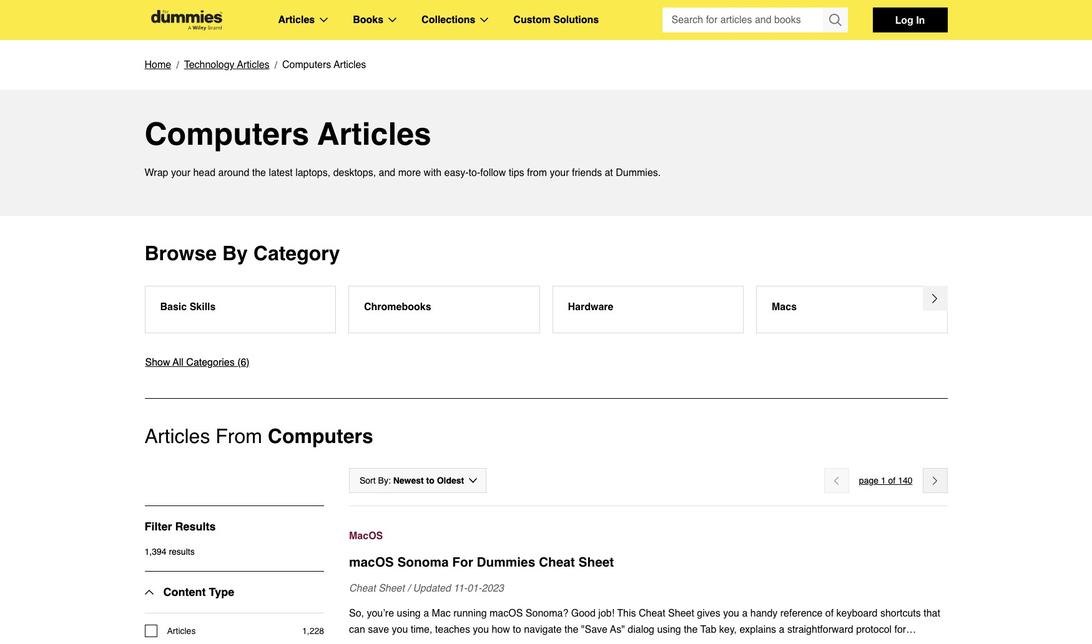 Task type: locate. For each thing, give the bounding box(es) containing it.
cds
[[487, 641, 506, 645]]

six
[[695, 641, 707, 645]]

a right explains
[[780, 625, 785, 636]]

at left all
[[780, 641, 788, 645]]

the down navigate
[[532, 641, 545, 645]]

gives
[[698, 609, 721, 620]]

macos inside so, you're using a mac running macos sonoma? good job! this cheat sheet gives you a handy reference of keyboard shortcuts that can save you time, teaches you how to navigate the "save as" dialog using the tab key, explains a straightforward protocol for backups, tells you how to burn cds from the music app, and warns you about six moves to avoid at all costs.
[[490, 609, 523, 620]]

articles down content
[[167, 627, 196, 637]]

at
[[605, 167, 614, 179], [780, 641, 788, 645]]

1 horizontal spatial and
[[599, 641, 616, 645]]

1 horizontal spatial at
[[780, 641, 788, 645]]

2 horizontal spatial cheat
[[639, 609, 666, 620]]

chromebooks
[[364, 302, 432, 313]]

articles
[[278, 14, 315, 26], [237, 59, 270, 71], [334, 59, 366, 71], [318, 116, 432, 152], [145, 425, 210, 448], [167, 627, 196, 637]]

sheet left the gives
[[669, 609, 695, 620]]

1 vertical spatial computers
[[145, 116, 310, 152]]

1 vertical spatial from
[[509, 641, 529, 645]]

1 vertical spatial of
[[826, 609, 834, 620]]

can
[[349, 625, 365, 636]]

a
[[424, 609, 429, 620], [743, 609, 748, 620], [780, 625, 785, 636]]

type
[[209, 586, 234, 599]]

1 vertical spatial macos
[[490, 609, 523, 620]]

your
[[171, 167, 191, 179], [550, 167, 570, 179]]

0 horizontal spatial of
[[826, 609, 834, 620]]

articles from computers
[[145, 425, 374, 448]]

around
[[218, 167, 250, 179]]

group
[[663, 7, 848, 32]]

1 vertical spatial computers articles
[[145, 116, 432, 152]]

music
[[548, 641, 574, 645]]

1 horizontal spatial of
[[889, 476, 896, 486]]

1 horizontal spatial your
[[550, 167, 570, 179]]

2 vertical spatial cheat
[[639, 609, 666, 620]]

collections
[[422, 14, 476, 26]]

browse by category
[[145, 242, 340, 265]]

1 your from the left
[[171, 167, 191, 179]]

show all categories (6) button
[[145, 355, 250, 371]]

1 vertical spatial sheet
[[379, 584, 405, 595]]

2 horizontal spatial sheet
[[669, 609, 695, 620]]

the up six
[[684, 625, 698, 636]]

11-
[[454, 584, 468, 595]]

basic skills
[[160, 302, 216, 313]]

home link
[[145, 57, 171, 73]]

1,394
[[145, 547, 167, 557]]

how up cds
[[492, 625, 511, 636]]

0 horizontal spatial a
[[424, 609, 429, 620]]

sheet
[[579, 556, 614, 571], [379, 584, 405, 595], [669, 609, 695, 620]]

sheet up job!
[[579, 556, 614, 571]]

0 horizontal spatial cheat
[[349, 584, 376, 595]]

open collections list image
[[481, 17, 489, 22]]

1 horizontal spatial sheet
[[579, 556, 614, 571]]

1 vertical spatial using
[[658, 625, 682, 636]]

and left the more
[[379, 167, 396, 179]]

tab
[[701, 625, 717, 636]]

using up about
[[658, 625, 682, 636]]

friends
[[572, 167, 602, 179]]

books
[[353, 14, 384, 26]]

categories
[[186, 357, 235, 369]]

cheat up so,
[[349, 584, 376, 595]]

1 vertical spatial how
[[432, 641, 450, 645]]

0 vertical spatial of
[[889, 476, 896, 486]]

1 horizontal spatial macos
[[490, 609, 523, 620]]

computers articles up latest on the left
[[145, 116, 432, 152]]

filter
[[145, 521, 172, 534]]

and down as"
[[599, 641, 616, 645]]

dummies
[[477, 556, 536, 571]]

macos
[[349, 556, 394, 571], [490, 609, 523, 620]]

log in link
[[873, 7, 948, 32]]

log in
[[896, 14, 926, 26]]

tells
[[392, 641, 410, 645]]

sonoma
[[398, 556, 449, 571]]

by
[[222, 242, 248, 265]]

home
[[145, 59, 171, 71]]

to-
[[469, 167, 481, 179]]

region
[[138, 286, 955, 334]]

0 vertical spatial using
[[397, 609, 421, 620]]

cheat right dummies
[[539, 556, 575, 571]]

moves
[[710, 641, 739, 645]]

at inside so, you're using a mac running macos sonoma? good job! this cheat sheet gives you a handy reference of keyboard shortcuts that can save you time, teaches you how to navigate the "save as" dialog using the tab key, explains a straightforward protocol for backups, tells you how to burn cds from the music app, and warns you about six moves to avoid at all costs.
[[780, 641, 788, 645]]

1,228
[[302, 627, 324, 637]]

cheat up "dialog"
[[639, 609, 666, 620]]

computers
[[282, 59, 331, 71], [145, 116, 310, 152], [268, 425, 374, 448]]

"save
[[582, 625, 608, 636]]

1 horizontal spatial using
[[658, 625, 682, 636]]

using
[[397, 609, 421, 620], [658, 625, 682, 636]]

technology
[[184, 59, 235, 71]]

macos down 2023
[[490, 609, 523, 620]]

to down explains
[[742, 641, 751, 645]]

app,
[[577, 641, 597, 645]]

0 horizontal spatial and
[[379, 167, 396, 179]]

0 vertical spatial at
[[605, 167, 614, 179]]

macos link
[[349, 529, 948, 545]]

a left mac
[[424, 609, 429, 620]]

basic skills link
[[145, 286, 336, 334], [145, 286, 336, 334]]

you're
[[367, 609, 394, 620]]

results
[[169, 547, 195, 557]]

all
[[791, 641, 801, 645]]

of up straightforward
[[826, 609, 834, 620]]

your left head
[[171, 167, 191, 179]]

1 horizontal spatial how
[[492, 625, 511, 636]]

by:
[[378, 476, 391, 486]]

0 horizontal spatial at
[[605, 167, 614, 179]]

custom
[[514, 14, 551, 26]]

open book categories image
[[389, 17, 397, 22]]

to
[[427, 476, 435, 486], [513, 625, 522, 636], [453, 641, 461, 645], [742, 641, 751, 645]]

Search for articles and books text field
[[663, 7, 825, 32]]

0 vertical spatial computers
[[282, 59, 331, 71]]

computers articles
[[282, 59, 366, 71], [145, 116, 432, 152]]

all
[[173, 357, 184, 369]]

2023
[[482, 584, 504, 595]]

0 horizontal spatial using
[[397, 609, 421, 620]]

teaches
[[435, 625, 470, 636]]

you up tells
[[392, 625, 408, 636]]

of right the 1
[[889, 476, 896, 486]]

0 vertical spatial macos
[[349, 556, 394, 571]]

sheet left / on the bottom
[[379, 584, 405, 595]]

2 your from the left
[[550, 167, 570, 179]]

2 vertical spatial sheet
[[669, 609, 695, 620]]

0 vertical spatial cheat
[[539, 556, 575, 571]]

newest
[[393, 476, 424, 486]]

1 vertical spatial at
[[780, 641, 788, 645]]

cheat
[[539, 556, 575, 571], [349, 584, 376, 595], [639, 609, 666, 620]]

articles up desktops, on the left top of the page
[[318, 116, 432, 152]]

sheet inside so, you're using a mac running macos sonoma? good job! this cheat sheet gives you a handy reference of keyboard shortcuts that can save you time, teaches you how to navigate the "save as" dialog using the tab key, explains a straightforward protocol for backups, tells you how to burn cds from the music app, and warns you about six moves to avoid at all costs.
[[669, 609, 695, 620]]

explains
[[740, 625, 777, 636]]

using up "time," at left bottom
[[397, 609, 421, 620]]

at right the friends
[[605, 167, 614, 179]]

0 vertical spatial sheet
[[579, 556, 614, 571]]

0 horizontal spatial macos
[[349, 556, 394, 571]]

in
[[917, 14, 926, 26]]

the left latest on the left
[[252, 167, 266, 179]]

from right cds
[[509, 641, 529, 645]]

open article categories image
[[320, 17, 328, 22]]

logo image
[[145, 10, 228, 30]]

macos down macos
[[349, 556, 394, 571]]

a left handy
[[743, 609, 748, 620]]

cheat inside so, you're using a mac running macos sonoma? good job! this cheat sheet gives you a handy reference of keyboard shortcuts that can save you time, teaches you how to navigate the "save as" dialog using the tab key, explains a straightforward protocol for backups, tells you how to burn cds from the music app, and warns you about six moves to avoid at all costs.
[[639, 609, 666, 620]]

1 vertical spatial and
[[599, 641, 616, 645]]

2 vertical spatial computers
[[268, 425, 374, 448]]

running
[[454, 609, 487, 620]]

and inside so, you're using a mac running macos sonoma? good job! this cheat sheet gives you a handy reference of keyboard shortcuts that can save you time, teaches you how to navigate the "save as" dialog using the tab key, explains a straightforward protocol for backups, tells you how to burn cds from the music app, and warns you about six moves to avoid at all costs.
[[599, 641, 616, 645]]

how down the teaches
[[432, 641, 450, 645]]

0 horizontal spatial your
[[171, 167, 191, 179]]

from right tips
[[527, 167, 547, 179]]

0 vertical spatial and
[[379, 167, 396, 179]]

log
[[896, 14, 914, 26]]

job!
[[599, 609, 615, 620]]

sonoma?
[[526, 609, 569, 620]]

solutions
[[554, 14, 599, 26]]

your left the friends
[[550, 167, 570, 179]]

head
[[193, 167, 216, 179]]

content type
[[163, 586, 234, 599]]

computers articles down open article categories image at the left top
[[282, 59, 366, 71]]

with
[[424, 167, 442, 179]]

and
[[379, 167, 396, 179], [599, 641, 616, 645]]

0 vertical spatial computers articles
[[282, 59, 366, 71]]



Task type: describe. For each thing, give the bounding box(es) containing it.
navigate
[[524, 625, 562, 636]]

burn
[[464, 641, 484, 645]]

to left oldest
[[427, 476, 435, 486]]

avoid
[[753, 641, 777, 645]]

basic
[[160, 302, 187, 313]]

to left navigate
[[513, 625, 522, 636]]

backups,
[[349, 641, 389, 645]]

desktops,
[[333, 167, 376, 179]]

as"
[[610, 625, 625, 636]]

1 vertical spatial cheat
[[349, 584, 376, 595]]

so,
[[349, 609, 364, 620]]

good
[[572, 609, 596, 620]]

tips
[[509, 167, 525, 179]]

more
[[398, 167, 421, 179]]

articles down 'books'
[[334, 59, 366, 71]]

content type button
[[145, 572, 234, 614]]

macos sonoma for dummies cheat sheet
[[349, 556, 614, 571]]

140
[[899, 476, 913, 486]]

protocol
[[857, 625, 892, 636]]

from inside so, you're using a mac running macos sonoma? good job! this cheat sheet gives you a handy reference of keyboard shortcuts that can save you time, teaches you how to navigate the "save as" dialog using the tab key, explains a straightforward protocol for backups, tells you how to burn cds from the music app, and warns you about six moves to avoid at all costs.
[[509, 641, 529, 645]]

content
[[163, 586, 206, 599]]

filter results
[[145, 521, 216, 534]]

cookie consent banner dialog
[[0, 600, 1093, 645]]

sort
[[360, 476, 376, 486]]

you down "time," at left bottom
[[413, 641, 429, 645]]

technology articles link
[[184, 57, 270, 73]]

custom solutions
[[514, 14, 599, 26]]

1
[[882, 476, 887, 486]]

cheat sheet / updated 11-01-2023
[[349, 584, 504, 595]]

articles left from
[[145, 425, 210, 448]]

the up music
[[565, 625, 579, 636]]

dialog
[[628, 625, 655, 636]]

browse
[[145, 242, 217, 265]]

warns
[[619, 641, 646, 645]]

that
[[924, 609, 941, 620]]

of inside so, you're using a mac running macos sonoma? good job! this cheat sheet gives you a handy reference of keyboard shortcuts that can save you time, teaches you how to navigate the "save as" dialog using the tab key, explains a straightforward protocol for backups, tells you how to burn cds from the music app, and warns you about six moves to avoid at all costs.
[[826, 609, 834, 620]]

1,394 results
[[145, 547, 195, 557]]

oldest
[[437, 476, 464, 486]]

macs
[[772, 302, 797, 313]]

from
[[216, 425, 262, 448]]

(6)
[[238, 357, 250, 369]]

time,
[[411, 625, 433, 636]]

articles left open article categories image at the left top
[[278, 14, 315, 26]]

you down "dialog"
[[648, 641, 664, 645]]

1 horizontal spatial a
[[743, 609, 748, 620]]

this
[[618, 609, 636, 620]]

for
[[453, 556, 474, 571]]

laptops,
[[296, 167, 331, 179]]

so, you're using a mac running macos sonoma? good job! this cheat sheet gives you a handy reference of keyboard shortcuts that can save you time, teaches you how to navigate the "save as" dialog using the tab key, explains a straightforward protocol for backups, tells you how to burn cds from the music app, and warns you about six moves to avoid at all costs.
[[349, 609, 941, 645]]

straightforward
[[788, 625, 854, 636]]

technology articles
[[184, 59, 270, 71]]

hardware
[[568, 302, 614, 313]]

you up the burn
[[473, 625, 489, 636]]

0 vertical spatial from
[[527, 167, 547, 179]]

articles right "technology"
[[237, 59, 270, 71]]

latest
[[269, 167, 293, 179]]

costs.
[[804, 641, 830, 645]]

0 horizontal spatial sheet
[[379, 584, 405, 595]]

skills
[[190, 302, 216, 313]]

01-
[[468, 584, 482, 595]]

wrap your head around the latest laptops, desktops, and more with easy-to-follow tips from your friends at dummies.
[[145, 167, 661, 179]]

of inside page 1 of 140 button
[[889, 476, 896, 486]]

handy
[[751, 609, 778, 620]]

0 horizontal spatial how
[[432, 641, 450, 645]]

wrap
[[145, 167, 168, 179]]

about
[[667, 641, 692, 645]]

for
[[895, 625, 907, 636]]

reference
[[781, 609, 823, 620]]

mac
[[432, 609, 451, 620]]

page
[[860, 476, 879, 486]]

macos
[[349, 531, 383, 542]]

show all categories (6)
[[145, 357, 250, 369]]

to down the teaches
[[453, 641, 461, 645]]

region containing basic skills
[[138, 286, 955, 334]]

macos sonoma for dummies cheat sheet link
[[349, 554, 948, 572]]

category
[[254, 242, 340, 265]]

follow
[[481, 167, 506, 179]]

page 1 of 140 button
[[860, 474, 913, 489]]

you up key,
[[724, 609, 740, 620]]

keyboard
[[837, 609, 878, 620]]

2 horizontal spatial a
[[780, 625, 785, 636]]

shortcuts
[[881, 609, 922, 620]]

0 vertical spatial how
[[492, 625, 511, 636]]

page 1 of 140
[[860, 476, 913, 486]]

save
[[368, 625, 389, 636]]

updated
[[413, 584, 451, 595]]

1 horizontal spatial cheat
[[539, 556, 575, 571]]



Task type: vqa. For each thing, say whether or not it's contained in the screenshot.
by:
yes



